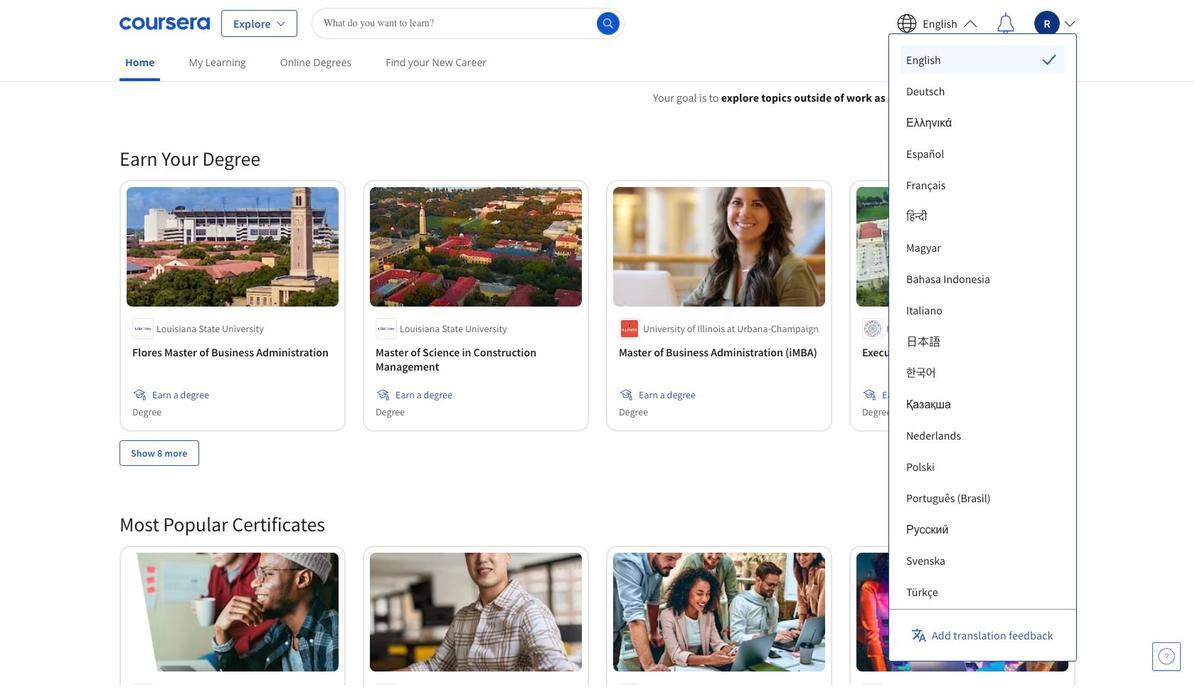 Task type: describe. For each thing, give the bounding box(es) containing it.
earn your degree collection element
[[111, 123, 1085, 489]]

coursera image
[[120, 12, 210, 35]]



Task type: vqa. For each thing, say whether or not it's contained in the screenshot.
A to the middle
no



Task type: locate. For each thing, give the bounding box(es) containing it.
None search field
[[312, 7, 625, 39]]

main content
[[0, 72, 1196, 686]]

help center image
[[1159, 649, 1176, 666]]

most popular certificates collection element
[[111, 489, 1085, 686]]

radio item
[[901, 46, 1065, 74]]

menu
[[901, 46, 1065, 686]]



